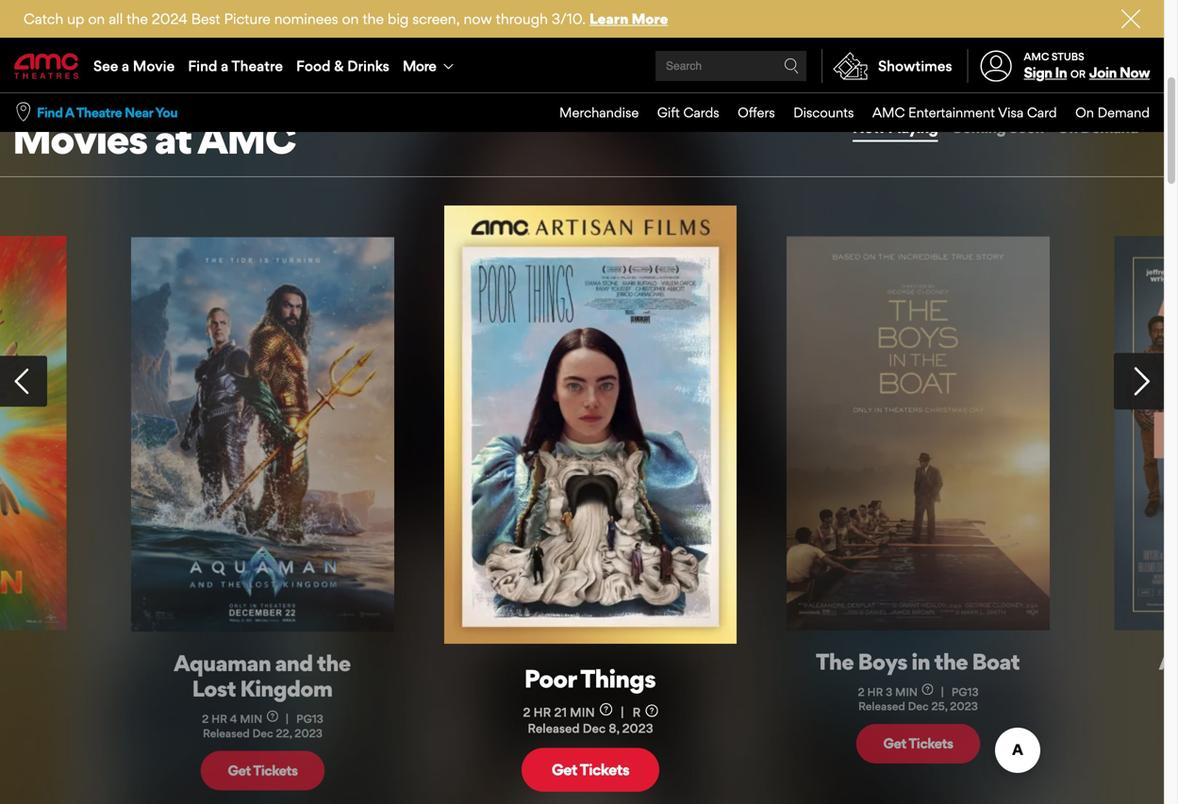 Task type: vqa. For each thing, say whether or not it's contained in the screenshot.
Select
no



Task type: describe. For each thing, give the bounding box(es) containing it.
up
[[67, 10, 84, 27]]

argylle image
[[0, 0, 1164, 21]]

user profile image
[[970, 50, 1023, 82]]

join now button
[[1089, 64, 1150, 81]]

offers link
[[719, 93, 775, 132]]

3/10.
[[552, 10, 586, 27]]

or
[[1071, 68, 1086, 80]]

find a theatre near you button
[[37, 103, 178, 122]]

the boys in the boat
[[816, 648, 1020, 676]]

1 horizontal spatial released
[[528, 721, 580, 736]]

find a theatre near you
[[37, 104, 178, 121]]

aquaman and the lost kingdom link
[[150, 650, 375, 703]]

showtimes image
[[823, 49, 878, 83]]

and
[[275, 650, 313, 677]]

2023 for aquaman and the lost kingdom
[[295, 727, 323, 740]]

get for boys
[[884, 735, 907, 752]]

3
[[886, 685, 893, 699]]

21
[[554, 705, 567, 720]]

2 hr 4 min
[[202, 712, 263, 726]]

find for find a theatre
[[188, 57, 217, 75]]

food & drinks
[[296, 57, 390, 75]]

in
[[912, 648, 930, 676]]

get tickets link for things
[[522, 748, 660, 792]]

submit search icon image
[[784, 58, 799, 74]]

screen,
[[412, 10, 460, 27]]

movie poster for poor things image
[[444, 205, 737, 644]]

demand for on demand link
[[1098, 104, 1150, 121]]

on demand link
[[1057, 93, 1150, 132]]

2023 for the boys in the boat
[[950, 700, 978, 714]]

more information about image for things
[[600, 704, 612, 716]]

card
[[1027, 104, 1057, 121]]

gift cards
[[657, 104, 719, 121]]

a for theatre
[[221, 57, 229, 75]]

movie poster for aquaman and the lost kingdom image
[[131, 237, 395, 632]]

showtimes link
[[822, 49, 952, 83]]

coming
[[951, 118, 1006, 137]]

2024
[[152, 10, 188, 27]]

tickets for and
[[253, 762, 298, 779]]

soon
[[1009, 118, 1044, 137]]

boat
[[972, 648, 1020, 676]]

entertainment
[[909, 104, 995, 121]]

tickets for boys
[[909, 735, 953, 752]]

1 horizontal spatial more
[[632, 10, 668, 27]]

movies at amc
[[12, 113, 295, 163]]

stubs
[[1052, 50, 1085, 63]]

aquaman
[[174, 650, 271, 677]]

catch up on all the 2024 best picture nominees on the big screen, now through 3/10. learn more
[[24, 10, 668, 27]]

1 horizontal spatial dec
[[583, 721, 606, 736]]

you
[[155, 104, 178, 121]]

the right all on the left
[[127, 10, 148, 27]]

in
[[1055, 64, 1067, 81]]

hr for aquaman
[[212, 712, 227, 726]]

picture
[[224, 10, 271, 27]]

2 hr 21 min
[[523, 705, 595, 720]]

playing
[[888, 118, 938, 137]]

pg13 for kingdom
[[297, 712, 324, 726]]

amc entertainment visa card
[[873, 104, 1057, 121]]

now playing button
[[851, 115, 940, 140]]

on demand for on demand button
[[1057, 118, 1139, 137]]

2 hr 21 min button
[[523, 704, 612, 721]]

25,
[[932, 700, 948, 714]]

nominees
[[274, 10, 338, 27]]

get for things
[[552, 760, 577, 779]]

2 hr 3 min
[[858, 685, 918, 699]]

the left big
[[363, 10, 384, 27]]

learn more link
[[590, 10, 668, 27]]

visa
[[998, 104, 1024, 121]]

released for the
[[203, 727, 250, 740]]

sign
[[1024, 64, 1052, 81]]

offers
[[738, 104, 775, 121]]

best
[[191, 10, 220, 27]]

see
[[93, 57, 118, 75]]

menu containing merchandise
[[541, 93, 1150, 132]]

showtimes
[[878, 57, 952, 75]]

more button
[[396, 40, 465, 92]]

menu containing more
[[0, 40, 1164, 92]]

pg13 for boat
[[952, 685, 979, 699]]

2 for poor
[[523, 705, 531, 720]]

tickets for things
[[580, 760, 630, 779]]

the boys in the boat link
[[806, 648, 1030, 676]]

see a movie
[[93, 57, 175, 75]]

catch
[[24, 10, 63, 27]]

see a movie link
[[87, 40, 181, 92]]

now
[[464, 10, 492, 27]]

get for and
[[228, 762, 251, 779]]

get tickets for things
[[552, 760, 630, 779]]

8,
[[609, 721, 619, 736]]

2 for the
[[858, 685, 865, 699]]

the right in
[[934, 648, 968, 676]]

pg13 released dec 22, 2023
[[203, 712, 324, 740]]

the
[[816, 648, 854, 676]]

near
[[125, 104, 153, 121]]

movies
[[12, 113, 147, 163]]



Task type: locate. For each thing, give the bounding box(es) containing it.
more information about image up 8,
[[600, 704, 612, 716]]

on right soon
[[1057, 118, 1078, 137]]

a for movie
[[122, 57, 129, 75]]

1 horizontal spatial get tickets
[[552, 760, 630, 779]]

1 vertical spatial now
[[853, 118, 885, 137]]

poor things link
[[466, 664, 715, 694]]

a right see
[[122, 57, 129, 75]]

1 horizontal spatial get
[[552, 760, 577, 779]]

more information about image
[[646, 705, 658, 717], [267, 711, 278, 722]]

the
[[127, 10, 148, 27], [363, 10, 384, 27], [934, 648, 968, 676], [317, 650, 351, 677]]

0 horizontal spatial min
[[240, 712, 263, 726]]

demand inside menu
[[1098, 104, 1150, 121]]

more information about image for r
[[646, 705, 658, 717]]

2 horizontal spatial dec
[[908, 700, 929, 714]]

cards
[[683, 104, 719, 121]]

get tickets for and
[[228, 762, 298, 779]]

find inside button
[[37, 104, 63, 121]]

1 horizontal spatial 2023
[[622, 721, 654, 736]]

get tickets link for boys
[[856, 724, 981, 764]]

0 horizontal spatial more information about image
[[267, 711, 278, 722]]

0 vertical spatial more
[[632, 10, 668, 27]]

2023 down r
[[622, 721, 654, 736]]

on demand for on demand link
[[1076, 104, 1150, 121]]

movie poster for american fiction image
[[1115, 236, 1178, 631]]

1 on from the left
[[88, 10, 105, 27]]

1 horizontal spatial find
[[188, 57, 217, 75]]

0 vertical spatial now
[[1120, 64, 1150, 81]]

theatre for a
[[232, 57, 283, 75]]

2
[[858, 685, 865, 699], [523, 705, 531, 720], [202, 712, 209, 726]]

0 horizontal spatial amc
[[198, 113, 295, 163]]

hr left 4
[[212, 712, 227, 726]]

get tickets
[[884, 735, 953, 752], [552, 760, 630, 779], [228, 762, 298, 779]]

2 a from the left
[[221, 57, 229, 75]]

more right learn
[[632, 10, 668, 27]]

pg13 inside pg13 released dec 22, 2023
[[297, 712, 324, 726]]

amc stubs sign in or join now
[[1024, 50, 1150, 81]]

more information about image inside 2 hr 4 min button
[[267, 711, 278, 722]]

at
[[154, 113, 191, 163]]

1 vertical spatial pg13
[[297, 712, 324, 726]]

through
[[496, 10, 548, 27]]

merchandise
[[559, 104, 639, 121]]

2 horizontal spatial hr
[[868, 685, 883, 699]]

2 horizontal spatial amc
[[1024, 50, 1049, 63]]

theatre inside menu
[[232, 57, 283, 75]]

1 horizontal spatial 2
[[523, 705, 531, 720]]

dec left 25,
[[908, 700, 929, 714]]

released inside pg13 released dec 25, 2023
[[859, 700, 906, 714]]

learn
[[590, 10, 629, 27]]

find a theatre
[[188, 57, 283, 75]]

pg13 released dec 25, 2023
[[859, 685, 979, 714]]

0 horizontal spatial theatre
[[76, 104, 122, 121]]

released down 2 hr 3 min
[[859, 700, 906, 714]]

demand down join now button
[[1098, 104, 1150, 121]]

dec inside pg13 released dec 22, 2023
[[253, 727, 273, 740]]

get tickets link down released dec 8, 2023
[[522, 748, 660, 792]]

1 horizontal spatial more information about image
[[646, 705, 658, 717]]

2 horizontal spatial 2
[[858, 685, 865, 699]]

get down pg13 released dec 25, 2023
[[884, 735, 907, 752]]

movie
[[133, 57, 175, 75]]

more information about image up 25,
[[922, 684, 934, 695]]

gift cards link
[[639, 93, 719, 132]]

2 horizontal spatial get tickets
[[884, 735, 953, 752]]

0 horizontal spatial more information about image
[[600, 704, 612, 716]]

0 horizontal spatial a
[[122, 57, 129, 75]]

on demand inside on demand button
[[1057, 118, 1139, 137]]

0 horizontal spatial tickets
[[253, 762, 298, 779]]

released down '2 hr 21 min'
[[528, 721, 580, 736]]

r button
[[633, 705, 658, 720]]

2 for aquaman
[[202, 712, 209, 726]]

1 vertical spatial menu
[[541, 93, 1150, 132]]

0 vertical spatial menu
[[0, 40, 1164, 92]]

22,
[[276, 727, 292, 740]]

0 horizontal spatial get
[[228, 762, 251, 779]]

2 horizontal spatial get
[[884, 735, 907, 752]]

discounts
[[793, 104, 854, 121]]

min for boys
[[895, 685, 918, 699]]

amc entertainment visa card link
[[854, 93, 1057, 132]]

get tickets for boys
[[884, 735, 953, 752]]

1 horizontal spatial amc
[[873, 104, 905, 121]]

more information about image for boys
[[922, 684, 934, 695]]

close this dialog image
[[1131, 747, 1150, 766]]

amc logo image
[[14, 53, 80, 79], [14, 53, 80, 79]]

amc for sign
[[1024, 50, 1049, 63]]

0 horizontal spatial 2023
[[295, 727, 323, 740]]

poor things
[[524, 664, 656, 694]]

get
[[884, 735, 907, 752], [552, 760, 577, 779], [228, 762, 251, 779]]

0 horizontal spatial 2
[[202, 712, 209, 726]]

on
[[1076, 104, 1094, 121], [1057, 118, 1078, 137]]

theatre
[[232, 57, 283, 75], [76, 104, 122, 121]]

2 inside 2 hr 4 min button
[[202, 712, 209, 726]]

1 a from the left
[[122, 57, 129, 75]]

amc for visa
[[873, 104, 905, 121]]

tickets down 25,
[[909, 735, 953, 752]]

movie poster for the boys in the boat image
[[787, 236, 1050, 631]]

0 vertical spatial theatre
[[232, 57, 283, 75]]

2 horizontal spatial 2023
[[950, 700, 978, 714]]

coming soon button
[[949, 115, 1046, 140]]

the inside aquaman and the lost kingdom
[[317, 650, 351, 677]]

more inside button
[[403, 57, 436, 74]]

0 horizontal spatial on
[[88, 10, 105, 27]]

food & drinks link
[[290, 40, 396, 92]]

on for on demand link
[[1076, 104, 1094, 121]]

2 left 21
[[523, 705, 531, 720]]

released for in
[[859, 700, 906, 714]]

more information about image up 22, at the left bottom of the page
[[267, 711, 278, 722]]

1 horizontal spatial hr
[[534, 705, 551, 720]]

more information about image right r
[[646, 705, 658, 717]]

merchandise link
[[541, 93, 639, 132]]

find for find a theatre near you
[[37, 104, 63, 121]]

menu down "showtimes" image
[[541, 93, 1150, 132]]

theatre right a
[[76, 104, 122, 121]]

demand for on demand button
[[1081, 118, 1139, 137]]

0 horizontal spatial now
[[853, 118, 885, 137]]

theatre for a
[[76, 104, 122, 121]]

2 hr 3 min button
[[858, 684, 934, 700]]

the right and at the left bottom of the page
[[317, 650, 351, 677]]

on demand down join now button
[[1076, 104, 1150, 121]]

2 left 3
[[858, 685, 865, 699]]

am link
[[1134, 648, 1178, 676]]

1 horizontal spatial pg13
[[952, 685, 979, 699]]

get tickets link for and
[[201, 751, 325, 791]]

sign in button
[[1024, 64, 1067, 81]]

0 vertical spatial find
[[188, 57, 217, 75]]

min inside 2 hr 3 min button
[[895, 685, 918, 699]]

find left a
[[37, 104, 63, 121]]

0 horizontal spatial released
[[203, 727, 250, 740]]

dec for the
[[253, 727, 273, 740]]

2023 inside pg13 released dec 25, 2023
[[950, 700, 978, 714]]

0 vertical spatial pg13
[[952, 685, 979, 699]]

now playing
[[853, 118, 938, 137]]

hr left 21
[[534, 705, 551, 720]]

on left all on the left
[[88, 10, 105, 27]]

pg13 down the kingdom
[[297, 712, 324, 726]]

on for on demand button
[[1057, 118, 1078, 137]]

demand inside button
[[1081, 118, 1139, 137]]

amc up sign
[[1024, 50, 1049, 63]]

1 horizontal spatial on
[[342, 10, 359, 27]]

dec left 8,
[[583, 721, 606, 736]]

more down screen, at the top
[[403, 57, 436, 74]]

hr left 3
[[868, 685, 883, 699]]

find inside menu
[[188, 57, 217, 75]]

released dec 8, 2023
[[528, 721, 654, 736]]

now
[[1120, 64, 1150, 81], [853, 118, 885, 137]]

2 inside 2 hr 21 min button
[[523, 705, 531, 720]]

0 horizontal spatial hr
[[212, 712, 227, 726]]

0 horizontal spatial get tickets link
[[201, 751, 325, 791]]

1 horizontal spatial now
[[1120, 64, 1150, 81]]

get tickets down released dec 8, 2023
[[552, 760, 630, 779]]

0 horizontal spatial more
[[403, 57, 436, 74]]

1 horizontal spatial more information about image
[[922, 684, 934, 695]]

0 horizontal spatial get tickets
[[228, 762, 298, 779]]

&
[[334, 57, 344, 75]]

released
[[859, 700, 906, 714], [528, 721, 580, 736], [203, 727, 250, 740]]

kingdom
[[240, 675, 333, 703]]

1 horizontal spatial tickets
[[580, 760, 630, 779]]

2 horizontal spatial get tickets link
[[856, 724, 981, 764]]

1 horizontal spatial get tickets link
[[522, 748, 660, 792]]

dec left 22, at the left bottom of the page
[[253, 727, 273, 740]]

hr for the
[[868, 685, 883, 699]]

menu up merchandise link
[[0, 40, 1164, 92]]

big
[[388, 10, 409, 27]]

hr for poor
[[534, 705, 551, 720]]

theatre down the picture
[[232, 57, 283, 75]]

menu
[[0, 40, 1164, 92], [541, 93, 1150, 132]]

get tickets link down 22, at the left bottom of the page
[[201, 751, 325, 791]]

boys
[[858, 648, 908, 676]]

2023 right 25,
[[950, 700, 978, 714]]

min inside 2 hr 21 min button
[[570, 705, 595, 720]]

theatre inside button
[[76, 104, 122, 121]]

r
[[633, 705, 641, 720]]

now inside button
[[853, 118, 885, 137]]

more information about image for 2 hr 4 min
[[267, 711, 278, 722]]

more information about image
[[922, 684, 934, 695], [600, 704, 612, 716]]

hr inside button
[[534, 705, 551, 720]]

pg13 down boat at the right
[[952, 685, 979, 699]]

on
[[88, 10, 105, 27], [342, 10, 359, 27]]

1 vertical spatial more
[[403, 57, 436, 74]]

get down released dec 8, 2023
[[552, 760, 577, 779]]

demand
[[1098, 104, 1150, 121], [1081, 118, 1139, 137]]

discounts link
[[775, 93, 854, 132]]

amc inside the amc stubs sign in or join now
[[1024, 50, 1049, 63]]

0 horizontal spatial find
[[37, 104, 63, 121]]

more information about image inside 2 hr 3 min button
[[922, 684, 934, 695]]

all
[[109, 10, 123, 27]]

a
[[65, 104, 74, 121]]

lost
[[192, 675, 236, 703]]

find down 'best' on the left top of the page
[[188, 57, 217, 75]]

0 horizontal spatial pg13
[[297, 712, 324, 726]]

min up released dec 8, 2023
[[570, 705, 595, 720]]

gift
[[657, 104, 680, 121]]

get tickets link down 25,
[[856, 724, 981, 764]]

now left playing
[[853, 118, 885, 137]]

1 horizontal spatial min
[[570, 705, 595, 720]]

on inside button
[[1057, 118, 1078, 137]]

2 horizontal spatial min
[[895, 685, 918, 699]]

am
[[1159, 648, 1178, 676]]

1 horizontal spatial a
[[221, 57, 229, 75]]

movie poster for migration image
[[0, 236, 67, 631]]

amc down find a theatre link
[[198, 113, 295, 163]]

min inside 2 hr 4 min button
[[240, 712, 263, 726]]

now right join
[[1120, 64, 1150, 81]]

dec for in
[[908, 700, 929, 714]]

find a theatre link
[[181, 40, 290, 92]]

amc down showtimes link at the top right
[[873, 104, 905, 121]]

2 horizontal spatial tickets
[[909, 735, 953, 752]]

0 vertical spatial more information about image
[[922, 684, 934, 695]]

1 vertical spatial more information about image
[[600, 704, 612, 716]]

hr
[[868, 685, 883, 699], [534, 705, 551, 720], [212, 712, 227, 726]]

2 inside 2 hr 3 min button
[[858, 685, 865, 699]]

amc
[[1024, 50, 1049, 63], [873, 104, 905, 121], [198, 113, 295, 163]]

more
[[632, 10, 668, 27], [403, 57, 436, 74]]

tickets down 8,
[[580, 760, 630, 779]]

min right 3
[[895, 685, 918, 699]]

2023 right 22, at the left bottom of the page
[[295, 727, 323, 740]]

0 horizontal spatial dec
[[253, 727, 273, 740]]

search the AMC website text field
[[663, 59, 784, 73]]

released down 2 hr 4 min
[[203, 727, 250, 740]]

on demand down join
[[1057, 118, 1139, 137]]

coming soon
[[951, 118, 1044, 137]]

tickets
[[909, 735, 953, 752], [580, 760, 630, 779], [253, 762, 298, 779]]

2 horizontal spatial released
[[859, 700, 906, 714]]

2 on from the left
[[342, 10, 359, 27]]

4
[[230, 712, 237, 726]]

on demand button
[[1055, 115, 1141, 140]]

on demand inside on demand link
[[1076, 104, 1150, 121]]

min
[[895, 685, 918, 699], [570, 705, 595, 720], [240, 712, 263, 726]]

get tickets down 25,
[[884, 735, 953, 752]]

now inside the amc stubs sign in or join now
[[1120, 64, 1150, 81]]

food
[[296, 57, 331, 75]]

tickets down 22, at the left bottom of the page
[[253, 762, 298, 779]]

aquaman and the lost kingdom
[[174, 650, 351, 703]]

min right 4
[[240, 712, 263, 726]]

released inside pg13 released dec 22, 2023
[[203, 727, 250, 740]]

2 left 4
[[202, 712, 209, 726]]

more information about image inside r button
[[646, 705, 658, 717]]

more information about image inside 2 hr 21 min button
[[600, 704, 612, 716]]

poor
[[524, 664, 577, 694]]

on right nominees
[[342, 10, 359, 27]]

a down the picture
[[221, 57, 229, 75]]

2 hr 4 min button
[[202, 711, 278, 726]]

pg13 inside pg13 released dec 25, 2023
[[952, 685, 979, 699]]

get tickets down 22, at the left bottom of the page
[[228, 762, 298, 779]]

amc inside "amc entertainment visa card" 'link'
[[873, 104, 905, 121]]

join
[[1089, 64, 1117, 81]]

min for and
[[240, 712, 263, 726]]

1 vertical spatial theatre
[[76, 104, 122, 121]]

min for things
[[570, 705, 595, 720]]

drinks
[[347, 57, 390, 75]]

1 vertical spatial find
[[37, 104, 63, 121]]

demand down join
[[1081, 118, 1139, 137]]

dec inside pg13 released dec 25, 2023
[[908, 700, 929, 714]]

sign in or join amc stubs element
[[968, 40, 1150, 92]]

1 horizontal spatial theatre
[[232, 57, 283, 75]]

get down pg13 released dec 22, 2023
[[228, 762, 251, 779]]

2023 inside pg13 released dec 22, 2023
[[295, 727, 323, 740]]

on down or
[[1076, 104, 1094, 121]]



